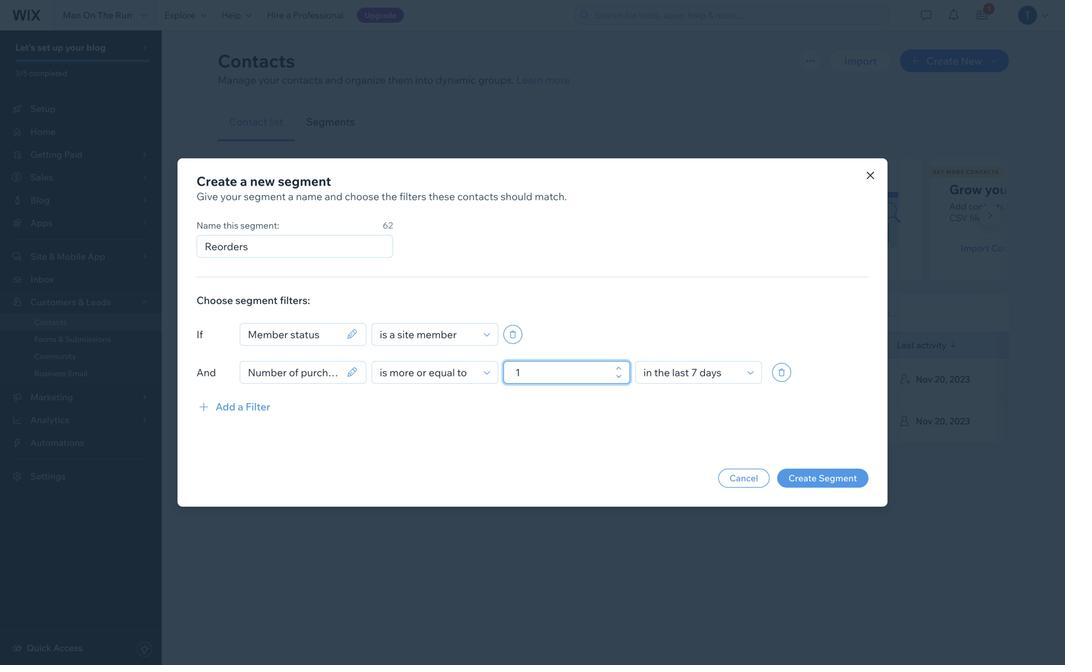 Task type: vqa. For each thing, say whether or not it's contained in the screenshot.
20,
yes



Task type: locate. For each thing, give the bounding box(es) containing it.
your right up
[[65, 42, 85, 53]]

add down grow on the right of page
[[950, 201, 967, 212]]

0 vertical spatial into
[[415, 74, 433, 86]]

contacts manage your contacts and organize them into dynamic groups. learn more
[[218, 50, 570, 86]]

0 horizontal spatial contacts
[[282, 74, 323, 86]]

add down segment: at left
[[248, 243, 266, 254]]

to
[[338, 201, 347, 212]]

0 horizontal spatial import
[[845, 55, 877, 67]]

None field
[[244, 324, 343, 346], [244, 362, 343, 384], [244, 324, 343, 346], [244, 362, 343, 384]]

setup
[[30, 103, 56, 114]]

leads
[[86, 297, 111, 308]]

your
[[65, 42, 85, 53], [258, 74, 280, 86], [985, 182, 1013, 198], [220, 190, 242, 203]]

into
[[415, 74, 433, 86], [340, 182, 364, 198]]

2 2023 from the top
[[950, 416, 970, 427]]

quick
[[27, 643, 51, 654]]

nov 20, 2023
[[916, 374, 970, 385], [916, 416, 970, 427]]

add inside add a filter button
[[216, 401, 235, 413]]

upgrade button
[[357, 8, 404, 23]]

& for forms
[[58, 335, 63, 344]]

contacts for contacts manage your contacts and organize them into dynamic groups. learn more
[[218, 50, 295, 72]]

more
[[947, 169, 965, 175]]

th
[[1062, 201, 1065, 212]]

Search for tools, apps, help & more... field
[[590, 6, 886, 24]]

import button
[[829, 49, 892, 72]]

1 horizontal spatial import
[[961, 243, 989, 254]]

0 horizontal spatial create
[[197, 173, 237, 189]]

contacts up the forms
[[34, 318, 67, 327]]

None checkbox
[[233, 338, 243, 353], [233, 372, 243, 387], [233, 338, 243, 353], [233, 372, 243, 387]]

& left leads
[[78, 297, 84, 308]]

hire a professional
[[267, 10, 344, 21]]

into up their
[[340, 182, 364, 198]]

name
[[296, 190, 322, 203]]

name
[[197, 220, 221, 231], [298, 339, 326, 352]]

dynamic
[[436, 74, 476, 86]]

site
[[237, 201, 253, 212]]

customers & leads
[[30, 297, 111, 308]]

choose
[[345, 190, 379, 203]]

a left 'can'
[[288, 190, 294, 203]]

grow your contact l add contacts by importing th
[[950, 182, 1065, 224]]

2 vertical spatial segment
[[235, 294, 278, 307]]

completed
[[29, 68, 67, 78]]

your up by at the right top of the page
[[985, 182, 1013, 198]]

1 horizontal spatial create
[[789, 473, 817, 484]]

add
[[950, 201, 967, 212], [248, 243, 266, 254], [216, 401, 235, 413]]

a for new
[[240, 173, 247, 189]]

0 horizontal spatial into
[[340, 182, 364, 198]]

on
[[83, 10, 96, 21]]

1 vertical spatial add
[[248, 243, 266, 254]]

a left the filter
[[238, 401, 243, 413]]

a
[[265, 376, 270, 384]]

2 horizontal spatial contacts
[[969, 201, 1005, 212]]

0 vertical spatial 2023
[[950, 374, 970, 385]]

into right them
[[415, 74, 433, 86]]

and
[[325, 74, 343, 86], [325, 190, 343, 203], [237, 212, 252, 224]]

help button
[[214, 0, 259, 30]]

sidebar element
[[0, 30, 162, 666]]

explore
[[164, 10, 196, 21]]

1 vertical spatial import
[[961, 243, 989, 254]]

Select an option field
[[376, 324, 480, 346], [640, 362, 744, 384]]

1 horizontal spatial &
[[78, 297, 84, 308]]

access
[[53, 643, 83, 654]]

name down unsaved view field
[[298, 339, 326, 352]]

import for import
[[845, 55, 877, 67]]

create up give
[[197, 173, 237, 189]]

0 horizontal spatial name
[[197, 220, 221, 231]]

site
[[267, 182, 289, 198]]

email
[[440, 340, 462, 351], [68, 369, 88, 379]]

segment
[[819, 473, 857, 484]]

choose
[[197, 294, 233, 307]]

1 vertical spatial members
[[255, 201, 295, 212]]

match.
[[535, 190, 567, 203]]

contacts inside sidebar element
[[34, 318, 67, 327]]

1 vertical spatial 20,
[[935, 416, 948, 427]]

by
[[1007, 201, 1017, 212]]

0 vertical spatial nov
[[916, 374, 933, 385]]

2 20, from the top
[[935, 416, 948, 427]]

1 horizontal spatial contacts
[[457, 190, 498, 203]]

0 vertical spatial &
[[78, 297, 84, 308]]

segment up 'name'
[[278, 173, 331, 189]]

contacts right these
[[457, 190, 498, 203]]

submissions
[[65, 335, 111, 344]]

1 horizontal spatial name
[[298, 339, 326, 352]]

content.
[[324, 212, 358, 224]]

members up account
[[367, 182, 424, 198]]

1 horizontal spatial add
[[248, 243, 266, 254]]

tab list
[[218, 103, 1009, 141]]

create inside button
[[789, 473, 817, 484]]

1 vertical spatial segment
[[244, 190, 286, 203]]

1 vertical spatial and
[[325, 190, 343, 203]]

0 vertical spatial name
[[197, 220, 221, 231]]

0 vertical spatial members
[[367, 182, 424, 198]]

1 vertical spatial 2023
[[950, 416, 970, 427]]

new
[[250, 173, 275, 189]]

0 horizontal spatial select an option field
[[376, 324, 480, 346]]

members up access
[[255, 201, 295, 212]]

2 horizontal spatial contacts
[[991, 243, 1030, 254]]

import contacts
[[961, 243, 1030, 254]]

0 vertical spatial select an option field
[[376, 324, 480, 346]]

0 vertical spatial add
[[950, 201, 967, 212]]

create inside create a new segment give your segment a name and choose the filters these contacts should match.
[[197, 173, 237, 189]]

manage
[[218, 74, 256, 86]]

1 horizontal spatial contacts
[[218, 50, 295, 72]]

None checkbox
[[233, 414, 243, 429]]

grow
[[950, 182, 982, 198]]

0 vertical spatial nov 20, 2023
[[916, 374, 970, 385]]

the
[[382, 190, 397, 203]]

create for a
[[197, 173, 237, 189]]

name for name this segment:
[[197, 220, 221, 231]]

contacts up 'manage'
[[218, 50, 295, 72]]

1 vertical spatial &
[[58, 335, 63, 344]]

account
[[389, 201, 422, 212]]

segment
[[278, 173, 331, 189], [244, 190, 286, 203], [235, 294, 278, 307]]

0 vertical spatial import
[[845, 55, 877, 67]]

2 vertical spatial and
[[237, 212, 252, 224]]

1 vertical spatial email
[[68, 369, 88, 379]]

import contacts button
[[950, 239, 1041, 258]]

your right 'manage'
[[258, 74, 280, 86]]

a inside button
[[238, 401, 243, 413]]

add for filter
[[216, 401, 235, 413]]

your inside contacts manage your contacts and organize them into dynamic groups. learn more
[[258, 74, 280, 86]]

should
[[501, 190, 533, 203]]

2 nov 20, 2023 from the top
[[916, 416, 970, 427]]

2023
[[950, 374, 970, 385], [950, 416, 970, 427]]

add for area
[[248, 243, 266, 254]]

list
[[216, 159, 1065, 282]]

email up choose a condition field
[[440, 340, 462, 351]]

in
[[329, 201, 336, 212]]

contacts down by at the right top of the page
[[991, 243, 1030, 254]]

your inside create a new segment give your segment a name and choose the filters these contacts should match.
[[220, 190, 242, 203]]

3/5 completed
[[15, 68, 67, 78]]

& for customers
[[78, 297, 84, 308]]

create left segment
[[789, 473, 817, 484]]

1 vertical spatial create
[[789, 473, 817, 484]]

these
[[429, 190, 455, 203]]

3/5
[[15, 68, 28, 78]]

add left the filter
[[216, 401, 235, 413]]

contacts up list
[[282, 74, 323, 86]]

0 horizontal spatial email
[[68, 369, 88, 379]]

segment left filters:
[[235, 294, 278, 307]]

contacts inside contacts manage your contacts and organize them into dynamic groups. learn more
[[218, 50, 295, 72]]

1 horizontal spatial members
[[367, 182, 424, 198]]

tara schultz image
[[256, 410, 279, 433]]

filter
[[246, 401, 270, 413]]

2 vertical spatial contacts
[[34, 318, 67, 327]]

1 vertical spatial name
[[298, 339, 326, 352]]

contacts inside grow your contact l add contacts by importing th
[[969, 201, 1005, 212]]

your right give
[[220, 190, 242, 203]]

0 vertical spatial email
[[440, 340, 462, 351]]

create
[[197, 173, 237, 189], [789, 473, 817, 484]]

0 vertical spatial and
[[325, 74, 343, 86]]

email inside business email link
[[68, 369, 88, 379]]

home link
[[0, 120, 162, 143]]

2 horizontal spatial add
[[950, 201, 967, 212]]

automations link
[[0, 432, 162, 455]]

let's set up your blog
[[15, 42, 106, 53]]

contacts inside create a new segment give your segment a name and choose the filters these contacts should match.
[[457, 190, 498, 203]]

& inside dropdown button
[[78, 297, 84, 308]]

1 vertical spatial contacts
[[991, 243, 1030, 254]]

them
[[388, 74, 413, 86]]

importing
[[1019, 201, 1060, 212]]

members
[[367, 182, 424, 198], [255, 201, 295, 212]]

up
[[52, 42, 63, 53]]

1 horizontal spatial into
[[415, 74, 433, 86]]

a right hire
[[286, 10, 291, 21]]

inbox link
[[0, 268, 162, 291]]

segment down new
[[244, 190, 286, 203]]

a left new
[[240, 173, 247, 189]]

a for filter
[[238, 401, 243, 413]]

0 horizontal spatial &
[[58, 335, 63, 344]]

& right the forms
[[58, 335, 63, 344]]

1 vertical spatial nov 20, 2023
[[916, 416, 970, 427]]

0 vertical spatial 20,
[[935, 374, 948, 385]]

1 vertical spatial into
[[340, 182, 364, 198]]

1 vertical spatial select an option field
[[640, 362, 744, 384]]

0 vertical spatial create
[[197, 173, 237, 189]]

name left "this"
[[197, 220, 221, 231]]

nov
[[916, 374, 933, 385], [916, 416, 933, 427]]

email down community link
[[68, 369, 88, 379]]

contacts left by at the right top of the page
[[969, 201, 1005, 212]]

Unsaved view field
[[237, 304, 325, 322]]

create segment
[[789, 473, 857, 484]]

0 horizontal spatial add
[[216, 401, 235, 413]]

this
[[223, 220, 238, 231]]

20,
[[935, 374, 948, 385], [935, 416, 948, 427]]

activity
[[917, 340, 947, 351]]

0 horizontal spatial members
[[255, 201, 295, 212]]

1 20, from the top
[[935, 374, 948, 385]]

1 vertical spatial nov
[[916, 416, 933, 427]]

2 vertical spatial add
[[216, 401, 235, 413]]

add inside the add members area button
[[248, 243, 266, 254]]

settings
[[30, 471, 66, 482]]

0 vertical spatial contacts
[[218, 50, 295, 72]]

0 horizontal spatial contacts
[[34, 318, 67, 327]]

a
[[286, 10, 291, 21], [240, 173, 247, 189], [288, 190, 294, 203], [238, 401, 243, 413]]



Task type: describe. For each thing, give the bounding box(es) containing it.
2 nov from the top
[[916, 416, 933, 427]]

1 horizontal spatial select an option field
[[640, 362, 744, 384]]

forms & submissions link
[[0, 331, 162, 348]]

cancel
[[730, 473, 758, 484]]

tab list containing contact list
[[218, 103, 1009, 141]]

turn site visitors into members site members can log in to their own account and access exclusive content.
[[237, 182, 424, 224]]

their
[[349, 201, 368, 212]]

can
[[297, 201, 312, 212]]

help
[[222, 10, 241, 21]]

list
[[270, 115, 283, 128]]

members
[[268, 243, 307, 254]]

add inside grow your contact l add contacts by importing th
[[950, 201, 967, 212]]

setup link
[[0, 98, 162, 120]]

last
[[897, 340, 915, 351]]

business email
[[34, 369, 88, 379]]

access
[[254, 212, 282, 224]]

1 horizontal spatial email
[[440, 340, 462, 351]]

and inside turn site visitors into members site members can log in to their own account and access exclusive content.
[[237, 212, 252, 224]]

into inside contacts manage your contacts and organize them into dynamic groups. learn more
[[415, 74, 433, 86]]

and inside contacts manage your contacts and organize them into dynamic groups. learn more
[[325, 74, 343, 86]]

give
[[197, 190, 218, 203]]

upgrade
[[365, 10, 396, 20]]

filters
[[400, 190, 426, 203]]

contacts inside button
[[991, 243, 1030, 254]]

get more contacts
[[933, 169, 999, 175]]

create a new segment give your segment a name and choose the filters these contacts should match.
[[197, 173, 567, 203]]

segment:
[[240, 220, 279, 231]]

Choose a condition field
[[376, 362, 480, 384]]

log
[[314, 201, 327, 212]]

a for professional
[[286, 10, 291, 21]]

segments button
[[295, 103, 366, 141]]

and inside create a new segment give your segment a name and choose the filters these contacts should match.
[[325, 190, 343, 203]]

Name this segment: field
[[201, 236, 389, 257]]

quick access button
[[11, 643, 83, 654]]

settings link
[[0, 465, 162, 488]]

automations
[[30, 438, 84, 449]]

1 2023 from the top
[[950, 374, 970, 385]]

run
[[115, 10, 132, 21]]

business email link
[[0, 365, 162, 382]]

create segment button
[[777, 469, 869, 488]]

turn
[[237, 182, 264, 198]]

inbox
[[30, 274, 54, 285]]

name for name
[[298, 339, 326, 352]]

1 nov from the top
[[916, 374, 933, 385]]

1 nov 20, 2023 from the top
[[916, 374, 970, 385]]

own
[[370, 201, 387, 212]]

your inside grow your contact l add contacts by importing th
[[985, 182, 1013, 198]]

l
[[1065, 182, 1065, 198]]

contact list button
[[218, 103, 295, 141]]

create for segment
[[789, 473, 817, 484]]

more
[[546, 74, 570, 86]]

area
[[309, 243, 329, 254]]

forms
[[34, 335, 57, 344]]

community
[[34, 352, 76, 361]]

contacts link
[[0, 314, 162, 331]]

hire a professional link
[[259, 0, 351, 30]]

contact
[[1015, 182, 1062, 198]]

cancel button
[[718, 469, 770, 488]]

0 vertical spatial segment
[[278, 173, 331, 189]]

if
[[197, 328, 203, 341]]

let's
[[15, 42, 35, 53]]

and
[[197, 366, 216, 379]]

into inside turn site visitors into members site members can log in to their own account and access exclusive content.
[[340, 182, 364, 198]]

set
[[37, 42, 50, 53]]

learn
[[517, 74, 543, 86]]

1
[[988, 5, 991, 13]]

contact
[[229, 115, 267, 128]]

segments
[[306, 115, 355, 128]]

name this segment:
[[197, 220, 279, 231]]

Enter a number text field
[[512, 362, 612, 384]]

get
[[933, 169, 945, 175]]

add a filter button
[[197, 399, 270, 415]]

organize
[[345, 74, 386, 86]]

import for import contacts
[[961, 243, 989, 254]]

filters:
[[280, 294, 310, 307]]

1 button
[[968, 0, 996, 30]]

choose segment filters:
[[197, 294, 310, 307]]

Search... field
[[858, 304, 989, 322]]

contacts inside contacts manage your contacts and organize them into dynamic groups. learn more
[[282, 74, 323, 86]]

exclusive
[[284, 212, 322, 224]]

customers
[[30, 297, 76, 308]]

add members area button
[[237, 239, 341, 258]]

62
[[383, 220, 393, 231]]

add members area
[[248, 243, 329, 254]]

your inside sidebar element
[[65, 42, 85, 53]]

community link
[[0, 348, 162, 365]]

hire
[[267, 10, 284, 21]]

customers & leads button
[[0, 291, 162, 314]]

man
[[63, 10, 81, 21]]

list containing turn site visitors into members
[[216, 159, 1065, 282]]

add a filter
[[216, 401, 270, 413]]

contacts for contacts
[[34, 318, 67, 327]]

contact list
[[229, 115, 283, 128]]

blog
[[86, 42, 106, 53]]

visitors
[[292, 182, 337, 198]]

groups.
[[478, 74, 514, 86]]



